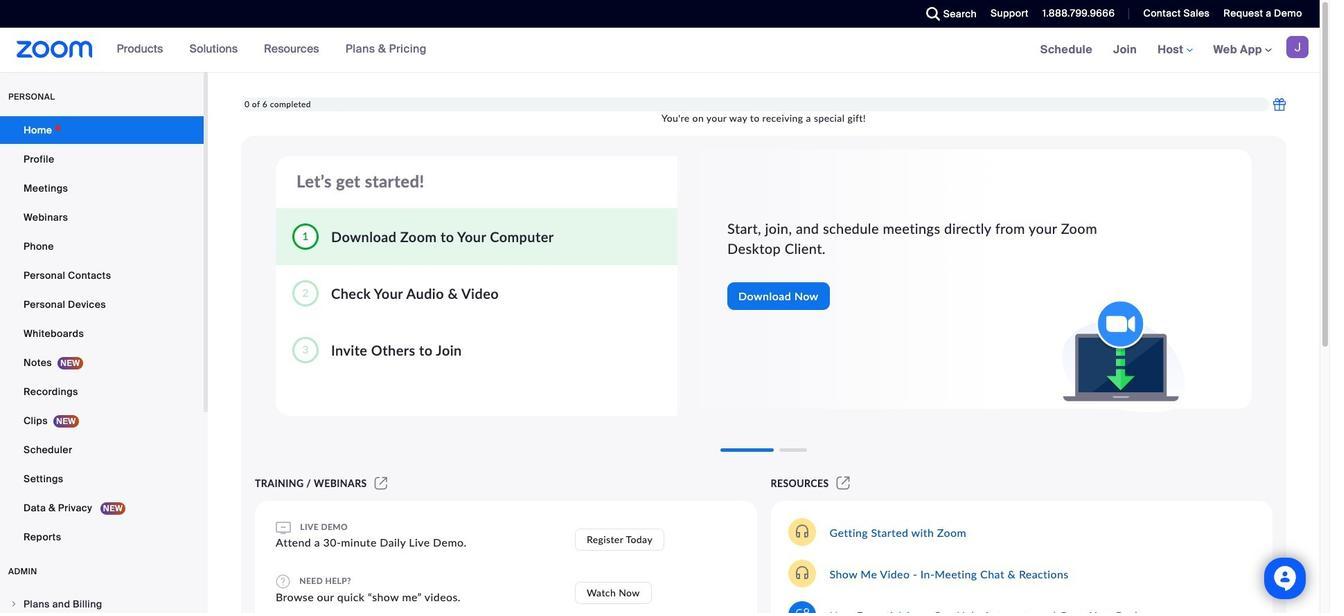 Task type: vqa. For each thing, say whether or not it's contained in the screenshot.
product information "navigation"
yes



Task type: locate. For each thing, give the bounding box(es) containing it.
window new image
[[373, 478, 390, 490], [835, 478, 852, 490]]

zoom logo image
[[17, 41, 93, 58]]

meetings navigation
[[1030, 28, 1320, 73]]

product information navigation
[[106, 28, 437, 72]]

personal menu menu
[[0, 116, 204, 553]]

banner
[[0, 28, 1320, 73]]

profile picture image
[[1287, 36, 1309, 58]]

menu item
[[0, 592, 204, 614]]

0 horizontal spatial window new image
[[373, 478, 390, 490]]

1 horizontal spatial window new image
[[835, 478, 852, 490]]



Task type: describe. For each thing, give the bounding box(es) containing it.
2 window new image from the left
[[835, 478, 852, 490]]

1 window new image from the left
[[373, 478, 390, 490]]

right image
[[10, 601, 18, 609]]



